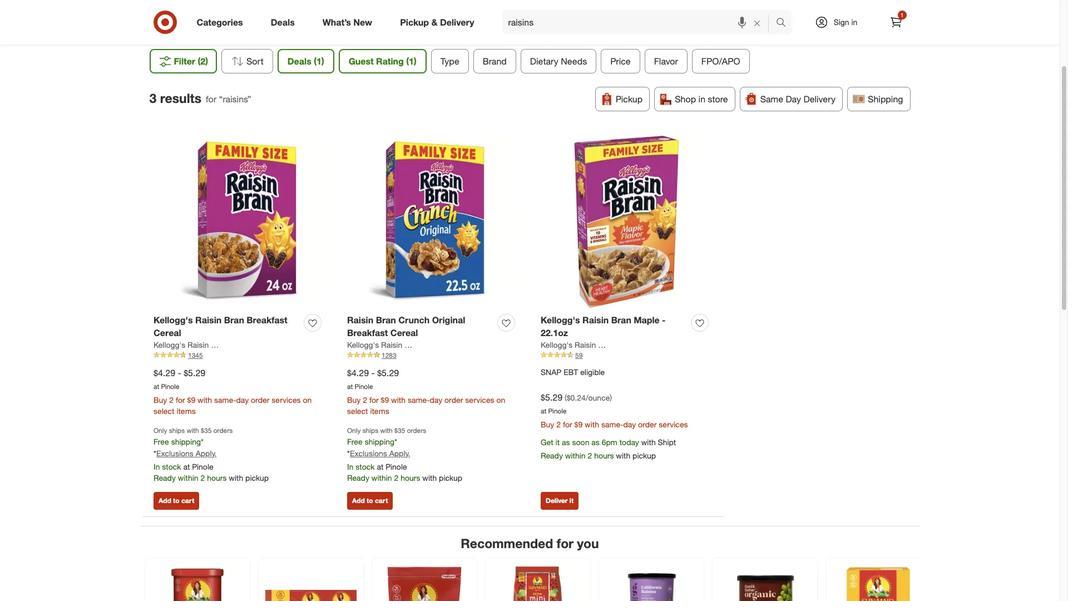 Task type: vqa. For each thing, say whether or not it's contained in the screenshot.
the 'Mall'
no



Task type: locate. For each thing, give the bounding box(es) containing it.
to
[[173, 497, 180, 505], [367, 497, 373, 505]]

california raisins - 20oz - good & gather™ image
[[606, 565, 697, 601], [606, 565, 697, 601]]

$4.29
[[154, 367, 175, 378], [347, 367, 369, 378]]

2 free from the left
[[347, 437, 363, 446]]

0 vertical spatial deals
[[271, 16, 295, 28]]

add to cart button
[[154, 492, 199, 510], [347, 492, 393, 510]]

$4.29 - $5.29 at pinole buy 2 for $9 with same-day order services on select items
[[154, 367, 312, 416], [347, 367, 506, 416]]

0 horizontal spatial breakfast
[[247, 315, 288, 326]]

delivery inside pickup & delivery link
[[440, 16, 475, 28]]

shipping
[[171, 437, 201, 446], [365, 437, 395, 446]]

2 apply. from the left
[[389, 448, 410, 458]]

pickup for pickup & delivery
[[400, 16, 429, 28]]

1 horizontal spatial exclusions apply. link
[[350, 448, 410, 458]]

in for shop
[[699, 94, 706, 105]]

on
[[303, 395, 312, 404], [497, 395, 506, 404]]

categories link
[[187, 10, 257, 35]]

order up today
[[638, 419, 657, 429]]

kellogg's raisin bran up 1345 on the bottom left
[[154, 340, 227, 349]]

delivery inside same day delivery button
[[804, 94, 836, 105]]

add to cart
[[159, 497, 194, 505], [352, 497, 388, 505]]

6pm
[[602, 437, 618, 447]]

it right get
[[556, 437, 560, 447]]

1 only ships with $35 orders free shipping * * exclusions apply. in stock at  pinole ready within 2 hours with pickup from the left
[[154, 426, 269, 482]]

0 horizontal spatial in
[[699, 94, 706, 105]]

2 kellogg's raisin bran link from the left
[[347, 339, 421, 351]]

breakfast inside raisin bran crunch original breakfast cereal
[[347, 327, 388, 338]]

0 horizontal spatial $4.29
[[154, 367, 175, 378]]

order for raisin bran crunch original breakfast cereal
[[445, 395, 463, 404]]

1 vertical spatial breakfast
[[347, 327, 388, 338]]

same- for cereal
[[214, 395, 236, 404]]

same- down 1283 link
[[408, 395, 430, 404]]

1 vertical spatial delivery
[[804, 94, 836, 105]]

free for breakfast
[[347, 437, 363, 446]]

2 only ships with $35 orders free shipping * * exclusions apply. in stock at  pinole ready within 2 hours with pickup from the left
[[347, 426, 463, 482]]

1 horizontal spatial add to cart button
[[347, 492, 393, 510]]

kellogg's for raisin bran crunch original breakfast cereal
[[347, 340, 379, 349]]

0 horizontal spatial exclusions
[[156, 448, 194, 458]]

delivery for same day delivery
[[804, 94, 836, 105]]

pickup
[[633, 451, 656, 460], [246, 473, 269, 482], [439, 473, 463, 482]]

pickup for raisin bran crunch original breakfast cereal
[[439, 473, 463, 482]]

breakfast
[[247, 315, 288, 326], [347, 327, 388, 338]]

1 horizontal spatial ships
[[363, 426, 379, 435]]

shipping for breakfast
[[365, 437, 395, 446]]

kellogg's down 'kellogg's raisin bran breakfast cereal'
[[154, 340, 185, 349]]

exclusions for breakfast
[[350, 448, 387, 458]]

1 shipping from the left
[[171, 437, 201, 446]]

add to cart for cereal
[[159, 497, 194, 505]]

same- up 6pm
[[602, 419, 624, 429]]

$9 down 1283
[[381, 395, 389, 404]]

kellogg's inside kellogg's raisin bran maple - 22.1oz
[[541, 315, 580, 326]]

2 $4.29 from the left
[[347, 367, 369, 378]]

0 horizontal spatial on
[[303, 395, 312, 404]]

1 on from the left
[[303, 395, 312, 404]]

1 horizontal spatial (1)
[[406, 56, 417, 67]]

pickup button
[[595, 87, 650, 111]]

2 stock from the left
[[356, 462, 375, 471]]

bran down raisin bran crunch original breakfast cereal
[[405, 340, 421, 349]]

kellogg's raisin bran link
[[154, 339, 227, 351], [347, 339, 421, 351], [541, 339, 615, 351]]

kellogg's up the 22.1oz
[[541, 315, 580, 326]]

0 vertical spatial breakfast
[[247, 315, 288, 326]]

type
[[441, 56, 460, 67]]

kellogg's for kellogg's raisin bran breakfast cereal
[[154, 340, 185, 349]]

day inside $5.29 ( $0.24 /ounce ) at pinole buy 2 for $9 with same-day order services
[[624, 419, 636, 429]]

1 horizontal spatial pickup
[[439, 473, 463, 482]]

bran down kellogg's raisin bran maple - 22.1oz
[[598, 340, 615, 349]]

1 free from the left
[[154, 437, 169, 446]]

with inside $5.29 ( $0.24 /ounce ) at pinole buy 2 for $9 with same-day order services
[[585, 419, 600, 429]]

0 horizontal spatial it
[[556, 437, 560, 447]]

2 horizontal spatial hours
[[595, 451, 614, 460]]

pickup for pickup
[[616, 94, 643, 105]]

in for kellogg's raisin bran breakfast cereal
[[154, 462, 160, 471]]

1 horizontal spatial add
[[352, 497, 365, 505]]

1 horizontal spatial in
[[852, 17, 858, 27]]

$5.29
[[184, 367, 205, 378], [377, 367, 399, 378], [541, 392, 563, 403]]

1 horizontal spatial -
[[372, 367, 375, 378]]

2 add to cart button from the left
[[347, 492, 393, 510]]

kellogg's raisin bran link up 1345 on the bottom left
[[154, 339, 227, 351]]

day up today
[[624, 419, 636, 429]]

$9 down 1345 on the bottom left
[[187, 395, 196, 404]]

pickup left &
[[400, 16, 429, 28]]

deals inside "link"
[[271, 16, 295, 28]]

$5.29 left (
[[541, 392, 563, 403]]

deals down deals "link"
[[288, 56, 312, 67]]

0 vertical spatial it
[[556, 437, 560, 447]]

1 horizontal spatial $5.29
[[377, 367, 399, 378]]

2 cereal from the left
[[391, 327, 418, 338]]

0 horizontal spatial $5.29
[[184, 367, 205, 378]]

2 horizontal spatial -
[[662, 315, 666, 326]]

0 horizontal spatial only
[[154, 426, 167, 435]]

1 horizontal spatial on
[[497, 395, 506, 404]]

it inside button
[[570, 497, 574, 505]]

*
[[201, 437, 204, 446], [395, 437, 397, 446], [154, 448, 156, 458], [347, 448, 350, 458]]

3 kellogg's raisin bran link from the left
[[541, 339, 615, 351]]

1 exclusions apply. link from the left
[[156, 448, 217, 458]]

ships for cereal
[[169, 426, 185, 435]]

1 horizontal spatial ready
[[347, 473, 370, 482]]

apply. for cereal
[[196, 448, 217, 458]]

bran for the kellogg's raisin bran breakfast cereal link
[[224, 315, 244, 326]]

1 vertical spatial it
[[570, 497, 574, 505]]

delivery right &
[[440, 16, 475, 28]]

1 horizontal spatial breakfast
[[347, 327, 388, 338]]

$4.29 - $5.29 at pinole buy 2 for $9 with same-day order services on select items down "1345" link
[[154, 367, 312, 416]]

bran inside 'kellogg's raisin bran breakfast cereal'
[[224, 315, 244, 326]]

1 horizontal spatial kellogg's raisin bran link
[[347, 339, 421, 351]]

2 select from the left
[[347, 406, 368, 416]]

as left 6pm
[[592, 437, 600, 447]]

2 orders from the left
[[407, 426, 427, 435]]

delivery right day
[[804, 94, 836, 105]]

1 horizontal spatial add to cart
[[352, 497, 388, 505]]

kellogg's down raisin bran crunch original breakfast cereal
[[347, 340, 379, 349]]

0 horizontal spatial -
[[178, 367, 181, 378]]

0 horizontal spatial services
[[272, 395, 301, 404]]

1 ships from the left
[[169, 426, 185, 435]]

filter (2)
[[174, 56, 208, 67]]

2 shipping from the left
[[365, 437, 395, 446]]

0 horizontal spatial pickup
[[246, 473, 269, 482]]

0 horizontal spatial within
[[178, 473, 198, 482]]

0 horizontal spatial apply.
[[196, 448, 217, 458]]

0 horizontal spatial $9
[[187, 395, 196, 404]]

kellogg's raisin bran up 59
[[541, 340, 615, 349]]

2 to from the left
[[367, 497, 373, 505]]

1 horizontal spatial to
[[367, 497, 373, 505]]

$5.29 down 1283
[[377, 367, 399, 378]]

bran for kellogg's raisin bran breakfast cereal kellogg's raisin bran 'link'
[[211, 340, 227, 349]]

1 horizontal spatial services
[[466, 395, 495, 404]]

1 cereal from the left
[[154, 327, 181, 338]]

to for breakfast
[[367, 497, 373, 505]]

exclusions for cereal
[[156, 448, 194, 458]]

0 horizontal spatial add to cart
[[159, 497, 194, 505]]

kellogg's up 1345 on the bottom left
[[154, 315, 193, 326]]

sun-maid california sun-dried raisins - 1oz / 6ct image
[[265, 565, 357, 601], [265, 565, 357, 601]]

1 $4.29 - $5.29 at pinole buy 2 for $9 with same-day order services on select items from the left
[[154, 367, 312, 416]]

it right deliver
[[570, 497, 574, 505]]

2 kellogg's raisin bran from the left
[[347, 340, 421, 349]]

0 horizontal spatial shipping
[[171, 437, 201, 446]]

1 horizontal spatial stock
[[356, 462, 375, 471]]

1 vertical spatial deals
[[288, 56, 312, 67]]

sun-maid california golden raisins box - 12oz image
[[833, 565, 924, 601], [833, 565, 924, 601]]

0 horizontal spatial kellogg's raisin bran link
[[154, 339, 227, 351]]

bran down 'kellogg's raisin bran breakfast cereal'
[[211, 340, 227, 349]]

1 orders from the left
[[214, 426, 233, 435]]

it for deliver
[[570, 497, 574, 505]]

0 horizontal spatial add to cart button
[[154, 492, 199, 510]]

select for breakfast
[[347, 406, 368, 416]]

hours
[[595, 451, 614, 460], [207, 473, 227, 482], [401, 473, 420, 482]]

breakfast up "1345" link
[[247, 315, 288, 326]]

delivery
[[440, 16, 475, 28], [804, 94, 836, 105]]

$5.29 ( $0.24 /ounce ) at pinole buy 2 for $9 with same-day order services
[[541, 392, 688, 429]]

2 horizontal spatial pickup
[[633, 451, 656, 460]]

free for cereal
[[154, 437, 169, 446]]

day down 1283 link
[[430, 395, 443, 404]]

in inside button
[[699, 94, 706, 105]]

1 horizontal spatial apply.
[[389, 448, 410, 458]]

1 exclusions from the left
[[156, 448, 194, 458]]

stock
[[162, 462, 181, 471], [356, 462, 375, 471]]

1 horizontal spatial orders
[[407, 426, 427, 435]]

2 in from the left
[[347, 462, 354, 471]]

get it as soon as 6pm today with shipt ready within 2 hours with pickup
[[541, 437, 676, 460]]

for inside 3 results for "raisins"
[[206, 93, 217, 104]]

$4.29 for kellogg's raisin bran breakfast cereal
[[154, 367, 175, 378]]

$9 inside $5.29 ( $0.24 /ounce ) at pinole buy 2 for $9 with same-day order services
[[575, 419, 583, 429]]

bran up "1345" link
[[224, 315, 244, 326]]

kellogg's raisin bran maple - 22.1oz image
[[541, 136, 713, 308], [541, 136, 713, 308]]

sun-maid california sun-dried raisins - .05oz / 12ct image
[[492, 565, 584, 601], [492, 565, 584, 601]]

(1)
[[314, 56, 324, 67], [406, 56, 417, 67]]

flavor button
[[645, 49, 688, 74]]

1 vertical spatial in
[[699, 94, 706, 105]]

0 horizontal spatial day
[[236, 395, 249, 404]]

$35
[[201, 426, 212, 435], [395, 426, 405, 435]]

order down 1283 link
[[445, 395, 463, 404]]

0 vertical spatial pickup
[[400, 16, 429, 28]]

1 horizontal spatial cereal
[[391, 327, 418, 338]]

0 horizontal spatial kellogg's raisin bran
[[154, 340, 227, 349]]

2 horizontal spatial kellogg's raisin bran
[[541, 340, 615, 349]]

search
[[771, 18, 798, 29]]

kellogg's
[[154, 315, 193, 326], [541, 315, 580, 326], [154, 340, 185, 349], [347, 340, 379, 349], [541, 340, 573, 349]]

bran left crunch
[[376, 315, 396, 326]]

1 horizontal spatial delivery
[[804, 94, 836, 105]]

1 cart from the left
[[181, 497, 194, 505]]

0 horizontal spatial pickup
[[400, 16, 429, 28]]

services for raisin bran crunch original breakfast cereal
[[466, 395, 495, 404]]

deals for deals
[[271, 16, 295, 28]]

store
[[708, 94, 728, 105]]

3 kellogg's raisin bran from the left
[[541, 340, 615, 349]]

deliver
[[546, 497, 568, 505]]

0 horizontal spatial stock
[[162, 462, 181, 471]]

kellogg's raisin bran breakfast cereal link
[[154, 314, 299, 339]]

buy inside $5.29 ( $0.24 /ounce ) at pinole buy 2 for $9 with same-day order services
[[541, 419, 555, 429]]

- for kellogg's raisin bran breakfast cereal
[[178, 367, 181, 378]]

2
[[169, 395, 174, 404], [363, 395, 367, 404], [557, 419, 561, 429], [588, 451, 592, 460], [201, 473, 205, 482], [394, 473, 399, 482]]

buy for breakfast
[[347, 395, 361, 404]]

1 apply. from the left
[[196, 448, 217, 458]]

1 horizontal spatial kellogg's raisin bran
[[347, 340, 421, 349]]

in right sign
[[852, 17, 858, 27]]

0 horizontal spatial order
[[251, 395, 270, 404]]

0 horizontal spatial as
[[562, 437, 570, 447]]

$0.24
[[567, 393, 586, 402]]

1 $35 from the left
[[201, 426, 212, 435]]

sun-maid california sun-dried raisins canister – 20oz image
[[152, 565, 243, 601], [152, 565, 243, 601]]

within
[[565, 451, 586, 460], [178, 473, 198, 482], [372, 473, 392, 482]]

2 (1) from the left
[[406, 56, 417, 67]]

kellogg's raisin bran link up 59
[[541, 339, 615, 351]]

1 vertical spatial pickup
[[616, 94, 643, 105]]

1345
[[188, 351, 203, 359]]

1 horizontal spatial buy
[[347, 395, 361, 404]]

1 select from the left
[[154, 406, 175, 416]]

organic thompson raisins - 12oz - good & gather™ image
[[719, 565, 811, 601], [719, 565, 811, 601]]

0 horizontal spatial exclusions apply. link
[[156, 448, 217, 458]]

1 horizontal spatial $9
[[381, 395, 389, 404]]

exclusions
[[156, 448, 194, 458], [350, 448, 387, 458]]

at
[[154, 382, 159, 391], [347, 382, 353, 391], [541, 407, 547, 415], [183, 462, 190, 471], [377, 462, 384, 471]]

ships
[[169, 426, 185, 435], [363, 426, 379, 435]]

1 items from the left
[[177, 406, 196, 416]]

pickup & delivery link
[[391, 10, 488, 35]]

2 horizontal spatial services
[[659, 419, 688, 429]]

ready for raisin bran crunch original breakfast cereal
[[347, 473, 370, 482]]

0 horizontal spatial items
[[177, 406, 196, 416]]

0 horizontal spatial select
[[154, 406, 175, 416]]

$9 for breakfast
[[381, 395, 389, 404]]

1 stock from the left
[[162, 462, 181, 471]]

bran for kellogg's raisin bran 'link' for raisin bran crunch original breakfast cereal
[[405, 340, 421, 349]]

cart for breakfast
[[375, 497, 388, 505]]

add to cart for breakfast
[[352, 497, 388, 505]]

deals
[[271, 16, 295, 28], [288, 56, 312, 67]]

2 horizontal spatial same-
[[602, 419, 624, 429]]

bran inside kellogg's raisin bran maple - 22.1oz
[[612, 315, 632, 326]]

1 horizontal spatial $4.29
[[347, 367, 369, 378]]

as
[[562, 437, 570, 447], [592, 437, 600, 447]]

ships for breakfast
[[363, 426, 379, 435]]

2 horizontal spatial kellogg's raisin bran link
[[541, 339, 615, 351]]

cart for cereal
[[181, 497, 194, 505]]

0 horizontal spatial orders
[[214, 426, 233, 435]]

1 to from the left
[[173, 497, 180, 505]]

$9 up the soon on the right bottom of the page
[[575, 419, 583, 429]]

breakfast up 1283
[[347, 327, 388, 338]]

1 kellogg's raisin bran from the left
[[154, 340, 227, 349]]

2 horizontal spatial $9
[[575, 419, 583, 429]]

orders
[[214, 426, 233, 435], [407, 426, 427, 435]]

3
[[149, 90, 157, 106]]

deals link
[[261, 10, 309, 35]]

(1) left guest
[[314, 56, 324, 67]]

recommended
[[461, 535, 553, 551]]

2 only from the left
[[347, 426, 361, 435]]

2 $4.29 - $5.29 at pinole buy 2 for $9 with same-day order services on select items from the left
[[347, 367, 506, 416]]

deals up deals (1)
[[271, 16, 295, 28]]

0 horizontal spatial ready
[[154, 473, 176, 482]]

pickup inside get it as soon as 6pm today with shipt ready within 2 hours with pickup
[[633, 451, 656, 460]]

- for raisin bran crunch original breakfast cereal
[[372, 367, 375, 378]]

raisin bran crunch original breakfast cereal image
[[347, 136, 519, 308], [347, 136, 519, 308]]

pinole
[[161, 382, 180, 391], [355, 382, 373, 391], [549, 407, 567, 415], [192, 462, 214, 471], [386, 462, 407, 471]]

0 horizontal spatial in
[[154, 462, 160, 471]]

2 horizontal spatial order
[[638, 419, 657, 429]]

1 horizontal spatial free
[[347, 437, 363, 446]]

1 kellogg's raisin bran link from the left
[[154, 339, 227, 351]]

0 horizontal spatial only ships with $35 orders free shipping * * exclusions apply. in stock at  pinole ready within 2 hours with pickup
[[154, 426, 269, 482]]

order down "1345" link
[[251, 395, 270, 404]]

1 horizontal spatial cart
[[375, 497, 388, 505]]

breakfast inside 'kellogg's raisin bran breakfast cereal'
[[247, 315, 288, 326]]

add
[[159, 497, 171, 505], [352, 497, 365, 505]]

0 horizontal spatial delivery
[[440, 16, 475, 28]]

it
[[556, 437, 560, 447], [570, 497, 574, 505]]

0 horizontal spatial $35
[[201, 426, 212, 435]]

sponsored
[[831, 27, 864, 35]]

0 horizontal spatial add
[[159, 497, 171, 505]]

2 ships from the left
[[363, 426, 379, 435]]

raisin inside kellogg's raisin bran maple - 22.1oz
[[583, 315, 609, 326]]

1 horizontal spatial within
[[372, 473, 392, 482]]

1 horizontal spatial pickup
[[616, 94, 643, 105]]

kellogg's raisin bran maple - 22.1oz
[[541, 315, 666, 338]]

0 horizontal spatial to
[[173, 497, 180, 505]]

0 horizontal spatial ships
[[169, 426, 185, 435]]

1 add from the left
[[159, 497, 171, 505]]

as left the soon on the right bottom of the page
[[562, 437, 570, 447]]

1 horizontal spatial only
[[347, 426, 361, 435]]

2 exclusions from the left
[[350, 448, 387, 458]]

1283
[[382, 351, 397, 359]]

(1) right the rating
[[406, 56, 417, 67]]

apply.
[[196, 448, 217, 458], [389, 448, 410, 458]]

items for breakfast
[[370, 406, 389, 416]]

pickup down "price" button
[[616, 94, 643, 105]]

2 add to cart from the left
[[352, 497, 388, 505]]

0 vertical spatial delivery
[[440, 16, 475, 28]]

sun-maid natural california raisins resealable bag -10oz image
[[379, 565, 470, 601], [379, 565, 470, 601]]

ready inside get it as soon as 6pm today with shipt ready within 2 hours with pickup
[[541, 451, 563, 460]]

1 horizontal spatial as
[[592, 437, 600, 447]]

2 add from the left
[[352, 497, 365, 505]]

1 horizontal spatial day
[[430, 395, 443, 404]]

exclusions apply. link for breakfast
[[350, 448, 410, 458]]

0 horizontal spatial (1)
[[314, 56, 324, 67]]

1 horizontal spatial it
[[570, 497, 574, 505]]

2 items from the left
[[370, 406, 389, 416]]

kellogg's raisin bran breakfast cereal image
[[154, 136, 326, 308], [154, 136, 326, 308]]

raisin bran crunch original breakfast cereal link
[[347, 314, 493, 339]]

$5.29 down 1345 on the bottom left
[[184, 367, 205, 378]]

for
[[206, 93, 217, 104], [176, 395, 185, 404], [370, 395, 379, 404], [563, 419, 573, 429], [557, 535, 574, 551]]

day
[[786, 94, 802, 105]]

0 horizontal spatial cart
[[181, 497, 194, 505]]

only
[[154, 426, 167, 435], [347, 426, 361, 435]]

in left store on the top right of the page
[[699, 94, 706, 105]]

What can we help you find? suggestions appear below search field
[[502, 10, 779, 35]]

0 horizontal spatial buy
[[154, 395, 167, 404]]

1 horizontal spatial only ships with $35 orders free shipping * * exclusions apply. in stock at  pinole ready within 2 hours with pickup
[[347, 426, 463, 482]]

bran left maple
[[612, 315, 632, 326]]

1 only from the left
[[154, 426, 167, 435]]

kellogg's raisin bran
[[154, 340, 227, 349], [347, 340, 421, 349], [541, 340, 615, 349]]

$4.29 - $5.29 at pinole buy 2 for $9 with same-day order services on select items for bran
[[154, 367, 312, 416]]

services
[[272, 395, 301, 404], [466, 395, 495, 404], [659, 419, 688, 429]]

$9 for cereal
[[187, 395, 196, 404]]

2 cart from the left
[[375, 497, 388, 505]]

soon
[[572, 437, 590, 447]]

1 $4.29 from the left
[[154, 367, 175, 378]]

2 $35 from the left
[[395, 426, 405, 435]]

1 horizontal spatial exclusions
[[350, 448, 387, 458]]

pickup inside button
[[616, 94, 643, 105]]

ready for kellogg's raisin bran breakfast cereal
[[154, 473, 176, 482]]

you
[[577, 535, 599, 551]]

1 horizontal spatial in
[[347, 462, 354, 471]]

$5.29 for breakfast
[[377, 367, 399, 378]]

kellogg's raisin bran link up 1283
[[347, 339, 421, 351]]

only for kellogg's raisin bran breakfast cereal
[[154, 426, 167, 435]]

1 horizontal spatial same-
[[408, 395, 430, 404]]

select for cereal
[[154, 406, 175, 416]]

deals for deals (1)
[[288, 56, 312, 67]]

$4.29 - $5.29 at pinole buy 2 for $9 with same-day order services on select items down 1283 link
[[347, 367, 506, 416]]

select
[[154, 406, 175, 416], [347, 406, 368, 416]]

2 exclusions apply. link from the left
[[350, 448, 410, 458]]

it for get
[[556, 437, 560, 447]]

add for raisin bran crunch original breakfast cereal
[[352, 497, 365, 505]]

same- down "1345" link
[[214, 395, 236, 404]]

0 horizontal spatial hours
[[207, 473, 227, 482]]

for inside $5.29 ( $0.24 /ounce ) at pinole buy 2 for $9 with same-day order services
[[563, 419, 573, 429]]

0 horizontal spatial cereal
[[154, 327, 181, 338]]

2 on from the left
[[497, 395, 506, 404]]

$4.29 - $5.29 at pinole buy 2 for $9 with same-day order services on select items for crunch
[[347, 367, 506, 416]]

items
[[177, 406, 196, 416], [370, 406, 389, 416]]

categories
[[197, 16, 243, 28]]

1 add to cart button from the left
[[154, 492, 199, 510]]

1 add to cart from the left
[[159, 497, 194, 505]]

stock for cereal
[[162, 462, 181, 471]]

brand button
[[474, 49, 516, 74]]

kellogg's raisin bran up 1283
[[347, 340, 421, 349]]

in
[[852, 17, 858, 27], [699, 94, 706, 105]]

what's new link
[[313, 10, 386, 35]]

1 horizontal spatial shipping
[[365, 437, 395, 446]]

1 in from the left
[[154, 462, 160, 471]]

within inside get it as soon as 6pm today with shipt ready within 2 hours with pickup
[[565, 451, 586, 460]]

order
[[251, 395, 270, 404], [445, 395, 463, 404], [638, 419, 657, 429]]

1 horizontal spatial order
[[445, 395, 463, 404]]

$4.29 for raisin bran crunch original breakfast cereal
[[347, 367, 369, 378]]

day down "1345" link
[[236, 395, 249, 404]]

kellogg's down the 22.1oz
[[541, 340, 573, 349]]

it inside get it as soon as 6pm today with shipt ready within 2 hours with pickup
[[556, 437, 560, 447]]



Task type: describe. For each thing, give the bounding box(es) containing it.
crunch
[[399, 315, 430, 326]]

day for kellogg's raisin bran breakfast cereal
[[236, 395, 249, 404]]

order for kellogg's raisin bran breakfast cereal
[[251, 395, 270, 404]]

$35 for cereal
[[201, 426, 212, 435]]

sign in link
[[806, 10, 875, 35]]

kellogg's raisin bran link for raisin bran crunch original breakfast cereal
[[347, 339, 421, 351]]

1 as from the left
[[562, 437, 570, 447]]

what's
[[323, 16, 351, 28]]

day for raisin bran crunch original breakfast cereal
[[430, 395, 443, 404]]

hours for raisin bran crunch original breakfast cereal
[[401, 473, 420, 482]]

"raisins"
[[219, 93, 251, 104]]

same day delivery
[[761, 94, 836, 105]]

hours for kellogg's raisin bran breakfast cereal
[[207, 473, 227, 482]]

kellogg's raisin bran for kellogg's raisin bran maple - 22.1oz
[[541, 340, 615, 349]]

guest
[[349, 56, 374, 67]]

bran for kellogg's raisin bran maple - 22.1oz kellogg's raisin bran 'link'
[[598, 340, 615, 349]]

only for raisin bran crunch original breakfast cereal
[[347, 426, 361, 435]]

&
[[432, 16, 438, 28]]

within for kellogg's raisin bran breakfast cereal
[[178, 473, 198, 482]]

$5.29 for cereal
[[184, 367, 205, 378]]

needs
[[561, 56, 587, 67]]

pinole inside $5.29 ( $0.24 /ounce ) at pinole buy 2 for $9 with same-day order services
[[549, 407, 567, 415]]

price
[[611, 56, 631, 67]]

dietary needs
[[530, 56, 587, 67]]

deliver it
[[546, 497, 574, 505]]

sort button
[[222, 49, 273, 74]]

raisin inside raisin bran crunch original breakfast cereal
[[347, 315, 374, 326]]

guest rating (1)
[[349, 56, 417, 67]]

1 link
[[884, 10, 909, 35]]

type button
[[431, 49, 469, 74]]

flavor
[[654, 56, 678, 67]]

1
[[901, 12, 904, 18]]

items for cereal
[[177, 406, 196, 416]]

sign in
[[834, 17, 858, 27]]

brand
[[483, 56, 507, 67]]

shop in store
[[675, 94, 728, 105]]

fpo/apo
[[702, 56, 741, 67]]

kellogg's raisin bran for kellogg's raisin bran breakfast cereal
[[154, 340, 227, 349]]

new
[[354, 16, 372, 28]]

59 link
[[541, 351, 713, 360]]

kellogg's for kellogg's raisin bran maple - 22.1oz
[[541, 340, 573, 349]]

kellogg's inside 'kellogg's raisin bran breakfast cereal'
[[154, 315, 193, 326]]

orders for cereal
[[214, 426, 233, 435]]

pickup & delivery
[[400, 16, 475, 28]]

search button
[[771, 10, 798, 37]]

shipping for cereal
[[171, 437, 201, 446]]

59
[[576, 351, 583, 359]]

- inside kellogg's raisin bran maple - 22.1oz
[[662, 315, 666, 326]]

results
[[160, 90, 202, 106]]

in for raisin bran crunch original breakfast cereal
[[347, 462, 354, 471]]

only ships with $35 orders free shipping * * exclusions apply. in stock at  pinole ready within 2 hours with pickup for breakfast
[[347, 426, 463, 482]]

only ships with $35 orders free shipping * * exclusions apply. in stock at  pinole ready within 2 hours with pickup for cereal
[[154, 426, 269, 482]]

same day delivery button
[[740, 87, 843, 111]]

add to cart button for cereal
[[154, 492, 199, 510]]

at inside $5.29 ( $0.24 /ounce ) at pinole buy 2 for $9 with same-day order services
[[541, 407, 547, 415]]

1283 link
[[347, 351, 519, 360]]

cereal inside 'kellogg's raisin bran breakfast cereal'
[[154, 327, 181, 338]]

shipt
[[658, 437, 676, 447]]

add for kellogg's raisin bran breakfast cereal
[[159, 497, 171, 505]]

/ounce
[[586, 393, 610, 402]]

bran for the kellogg's raisin bran maple - 22.1oz link at bottom right
[[612, 315, 632, 326]]

same- inside $5.29 ( $0.24 /ounce ) at pinole buy 2 for $9 with same-day order services
[[602, 419, 624, 429]]

kellogg's raisin bran breakfast cereal
[[154, 315, 288, 338]]

orders for breakfast
[[407, 426, 427, 435]]

add to cart button for breakfast
[[347, 492, 393, 510]]

dietary needs button
[[521, 49, 597, 74]]

eligible
[[581, 367, 605, 377]]

pickup for kellogg's raisin bran breakfast cereal
[[246, 473, 269, 482]]

shop
[[675, 94, 696, 105]]

in for sign
[[852, 17, 858, 27]]

rating
[[376, 56, 404, 67]]

2 inside $5.29 ( $0.24 /ounce ) at pinole buy 2 for $9 with same-day order services
[[557, 419, 561, 429]]

services inside $5.29 ( $0.24 /ounce ) at pinole buy 2 for $9 with same-day order services
[[659, 419, 688, 429]]

services for kellogg's raisin bran breakfast cereal
[[272, 395, 301, 404]]

deliver it button
[[541, 492, 579, 510]]

kellogg's raisin bran link for kellogg's raisin bran breakfast cereal
[[154, 339, 227, 351]]

(
[[565, 393, 567, 402]]

bran inside raisin bran crunch original breakfast cereal
[[376, 315, 396, 326]]

$35 for breakfast
[[395, 426, 405, 435]]

1345 link
[[154, 351, 326, 360]]

1 (1) from the left
[[314, 56, 324, 67]]

today
[[620, 437, 639, 447]]

recommended for you
[[461, 535, 599, 551]]

shipping
[[868, 94, 904, 105]]

sign
[[834, 17, 850, 27]]

order inside $5.29 ( $0.24 /ounce ) at pinole buy 2 for $9 with same-day order services
[[638, 419, 657, 429]]

same- for breakfast
[[408, 395, 430, 404]]

hours inside get it as soon as 6pm today with shipt ready within 2 hours with pickup
[[595, 451, 614, 460]]

within for raisin bran crunch original breakfast cereal
[[372, 473, 392, 482]]

kellogg's raisin bran maple - 22.1oz link
[[541, 314, 687, 339]]

original
[[432, 315, 466, 326]]

(2)
[[198, 56, 208, 67]]

shipping button
[[848, 87, 911, 111]]

price button
[[601, 49, 640, 74]]

kellogg's raisin bran for raisin bran crunch original breakfast cereal
[[347, 340, 421, 349]]

shop in store button
[[655, 87, 736, 111]]

buy for cereal
[[154, 395, 167, 404]]

filter (2) button
[[149, 49, 217, 74]]

what's new
[[323, 16, 372, 28]]

deals (1)
[[288, 56, 324, 67]]

maple
[[634, 315, 660, 326]]

dietary
[[530, 56, 559, 67]]

ebt
[[564, 367, 578, 377]]

$5.29 inside $5.29 ( $0.24 /ounce ) at pinole buy 2 for $9 with same-day order services
[[541, 392, 563, 403]]

2 inside get it as soon as 6pm today with shipt ready within 2 hours with pickup
[[588, 451, 592, 460]]

on for raisin bran crunch original breakfast cereal
[[497, 395, 506, 404]]

snap
[[541, 367, 562, 377]]

get
[[541, 437, 554, 447]]

on for kellogg's raisin bran breakfast cereal
[[303, 395, 312, 404]]

delivery for pickup & delivery
[[440, 16, 475, 28]]

cereal inside raisin bran crunch original breakfast cereal
[[391, 327, 418, 338]]

raisin inside 'kellogg's raisin bran breakfast cereal'
[[195, 315, 222, 326]]

fpo/apo button
[[692, 49, 750, 74]]

kellogg's raisin bran link for kellogg's raisin bran maple - 22.1oz
[[541, 339, 615, 351]]

filter
[[174, 56, 195, 67]]

3 results for "raisins"
[[149, 90, 251, 106]]

22.1oz
[[541, 327, 568, 338]]

same
[[761, 94, 784, 105]]

snap ebt eligible
[[541, 367, 605, 377]]

raisin bran crunch original breakfast cereal
[[347, 315, 466, 338]]

2 as from the left
[[592, 437, 600, 447]]

apply. for breakfast
[[389, 448, 410, 458]]

to for cereal
[[173, 497, 180, 505]]

stock for breakfast
[[356, 462, 375, 471]]

sort
[[247, 56, 264, 67]]

)
[[610, 393, 612, 402]]

exclusions apply. link for cereal
[[156, 448, 217, 458]]

advertisement region
[[196, 0, 864, 26]]



